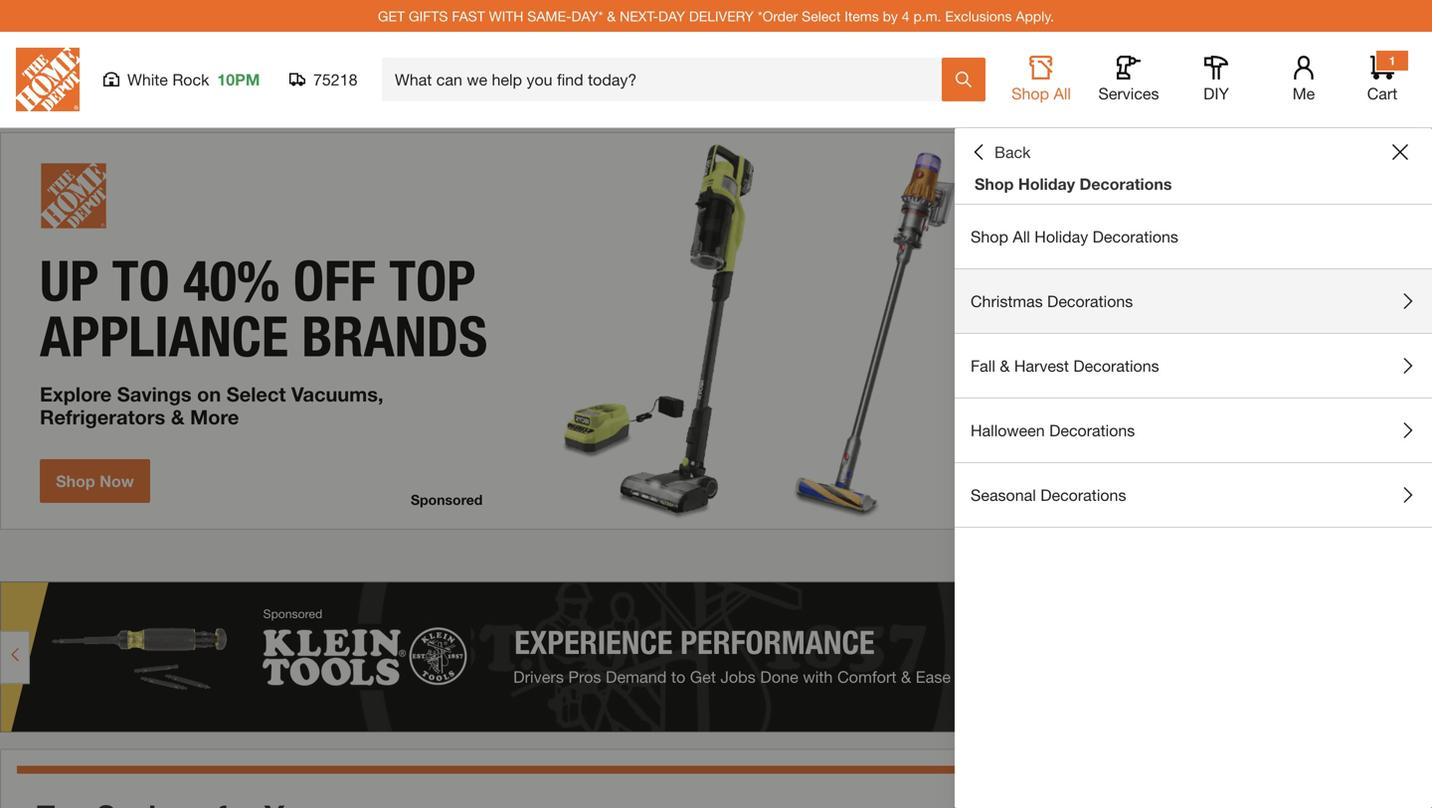Task type: describe. For each thing, give the bounding box(es) containing it.
next-
[[620, 8, 658, 24]]

halloween
[[971, 421, 1045, 440]]

select
[[802, 8, 841, 24]]

diy button
[[1185, 56, 1248, 103]]

1
[[1389, 54, 1396, 68]]

apply.
[[1016, 8, 1054, 24]]

diy
[[1204, 84, 1229, 103]]

all for shop all holiday decorations
[[1013, 227, 1030, 246]]

shop all holiday decorations
[[971, 227, 1179, 246]]

menu containing shop all holiday decorations
[[955, 205, 1432, 528]]

decorations inside shop all holiday decorations link
[[1093, 227, 1179, 246]]

cart 1
[[1367, 54, 1398, 103]]

decorations up shop all holiday decorations
[[1080, 175, 1172, 193]]

0 vertical spatial holiday
[[1018, 175, 1075, 193]]

with
[[489, 8, 524, 24]]

fall
[[971, 357, 996, 375]]

75218
[[313, 70, 358, 89]]

get gifts fast with same-day* & next-day delivery *order select items by 4 p.m. exclusions apply.
[[378, 8, 1054, 24]]

feedback link image
[[1405, 336, 1432, 444]]

services
[[1099, 84, 1159, 103]]

get
[[378, 8, 405, 24]]

exclusions
[[945, 8, 1012, 24]]

back
[[995, 143, 1031, 162]]

shop holiday decorations
[[975, 175, 1172, 193]]

christmas
[[971, 292, 1043, 311]]

delivery
[[689, 8, 754, 24]]

seasonal decorations button
[[955, 463, 1432, 527]]

day*
[[572, 8, 603, 24]]

shop all button
[[1010, 56, 1073, 103]]

gifts
[[409, 8, 448, 24]]

white
[[127, 70, 168, 89]]

seasonal
[[971, 486, 1036, 505]]

4
[[902, 8, 910, 24]]

halloween decorations
[[971, 421, 1135, 440]]

seasonal decorations
[[971, 486, 1126, 505]]

75218 button
[[289, 70, 358, 90]]

the home depot logo image
[[16, 48, 80, 111]]

white rock 10pm
[[127, 70, 260, 89]]

shop for shop all
[[1012, 84, 1049, 103]]

me button
[[1272, 56, 1336, 103]]

me
[[1293, 84, 1315, 103]]



Task type: vqa. For each thing, say whether or not it's contained in the screenshot.
valve?
no



Task type: locate. For each thing, give the bounding box(es) containing it.
decorations
[[1080, 175, 1172, 193], [1093, 227, 1179, 246], [1047, 292, 1133, 311], [1074, 357, 1159, 375], [1049, 421, 1135, 440], [1041, 486, 1126, 505]]

decorations down shop holiday decorations
[[1093, 227, 1179, 246]]

0 horizontal spatial &
[[607, 8, 616, 24]]

decorations down "halloween decorations" in the right bottom of the page
[[1041, 486, 1126, 505]]

0 horizontal spatial all
[[1013, 227, 1030, 246]]

all inside menu
[[1013, 227, 1030, 246]]

decorations inside halloween decorations button
[[1049, 421, 1135, 440]]

holiday down back
[[1018, 175, 1075, 193]]

by
[[883, 8, 898, 24]]

What can we help you find today? search field
[[395, 59, 941, 100]]

all for shop all
[[1054, 84, 1071, 103]]

1 horizontal spatial all
[[1054, 84, 1071, 103]]

all up christmas
[[1013, 227, 1030, 246]]

shop down the back button on the top
[[975, 175, 1014, 193]]

holiday inside shop all holiday decorations link
[[1035, 227, 1088, 246]]

services button
[[1097, 56, 1161, 103]]

1 horizontal spatial &
[[1000, 357, 1010, 375]]

decorations right "harvest"
[[1074, 357, 1159, 375]]

10pm
[[217, 70, 260, 89]]

1 vertical spatial &
[[1000, 357, 1010, 375]]

harvest
[[1014, 357, 1069, 375]]

shop for shop all holiday decorations
[[971, 227, 1008, 246]]

rock
[[172, 70, 209, 89]]

all
[[1054, 84, 1071, 103], [1013, 227, 1030, 246]]

0 vertical spatial &
[[607, 8, 616, 24]]

same-
[[527, 8, 572, 24]]

decorations down fall & harvest decorations
[[1049, 421, 1135, 440]]

fall & harvest decorations
[[971, 357, 1159, 375]]

shop all holiday decorations link
[[955, 205, 1432, 269]]

decorations inside "christmas decorations" button
[[1047, 292, 1133, 311]]

& right fall
[[1000, 357, 1010, 375]]

*order
[[758, 8, 798, 24]]

& right the day*
[[607, 8, 616, 24]]

shop up back
[[1012, 84, 1049, 103]]

& inside button
[[1000, 357, 1010, 375]]

items
[[845, 8, 879, 24]]

decorations inside fall & harvest decorations button
[[1074, 357, 1159, 375]]

decorations inside seasonal decorations button
[[1041, 486, 1126, 505]]

halloween decorations button
[[955, 399, 1432, 463]]

fall & harvest decorations button
[[955, 334, 1432, 398]]

1 vertical spatial all
[[1013, 227, 1030, 246]]

menu
[[955, 205, 1432, 528]]

fast
[[452, 8, 485, 24]]

back button
[[971, 142, 1031, 162]]

1 vertical spatial holiday
[[1035, 227, 1088, 246]]

p.m.
[[914, 8, 941, 24]]

shop
[[1012, 84, 1049, 103], [975, 175, 1014, 193], [971, 227, 1008, 246]]

1 vertical spatial shop
[[975, 175, 1014, 193]]

shop all
[[1012, 84, 1071, 103]]

holiday down shop holiday decorations
[[1035, 227, 1088, 246]]

all left services
[[1054, 84, 1071, 103]]

&
[[607, 8, 616, 24], [1000, 357, 1010, 375]]

christmas decorations button
[[955, 270, 1432, 333]]

decorations down shop all holiday decorations
[[1047, 292, 1133, 311]]

shop for shop holiday decorations
[[975, 175, 1014, 193]]

holiday
[[1018, 175, 1075, 193], [1035, 227, 1088, 246]]

2 vertical spatial shop
[[971, 227, 1008, 246]]

day
[[658, 8, 685, 24]]

shop inside button
[[1012, 84, 1049, 103]]

all inside button
[[1054, 84, 1071, 103]]

shop inside menu
[[971, 227, 1008, 246]]

shop up christmas
[[971, 227, 1008, 246]]

christmas decorations
[[971, 292, 1133, 311]]

0 vertical spatial all
[[1054, 84, 1071, 103]]

drawer close image
[[1392, 144, 1408, 160]]

cart
[[1367, 84, 1398, 103]]

0 vertical spatial shop
[[1012, 84, 1049, 103]]



